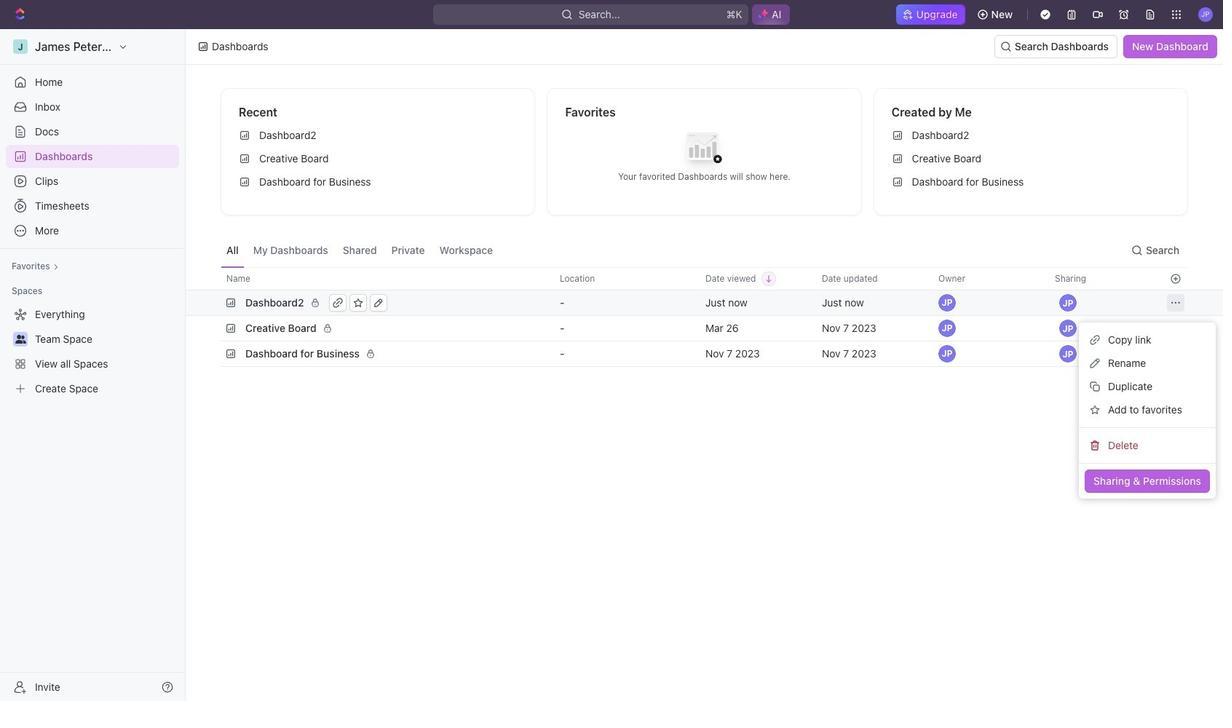 Task type: vqa. For each thing, say whether or not it's contained in the screenshot.
PROJECTS link associated with Team Space 'link' associated with the user group Icon to the top
no



Task type: locate. For each thing, give the bounding box(es) containing it.
tab list
[[221, 233, 499, 267]]

table
[[186, 267, 1224, 369]]

no favorited dashboards image
[[676, 121, 734, 180]]

tree
[[6, 303, 179, 401]]

sidebar navigation
[[0, 29, 186, 702]]

row
[[221, 267, 1189, 291], [186, 288, 1224, 318], [221, 314, 1189, 343], [221, 339, 1189, 369]]

tree inside sidebar navigation
[[6, 303, 179, 401]]

james peterson, , element
[[939, 294, 956, 312], [1060, 294, 1077, 312], [939, 320, 956, 337], [1060, 320, 1077, 337], [939, 345, 956, 363], [1060, 345, 1077, 363]]



